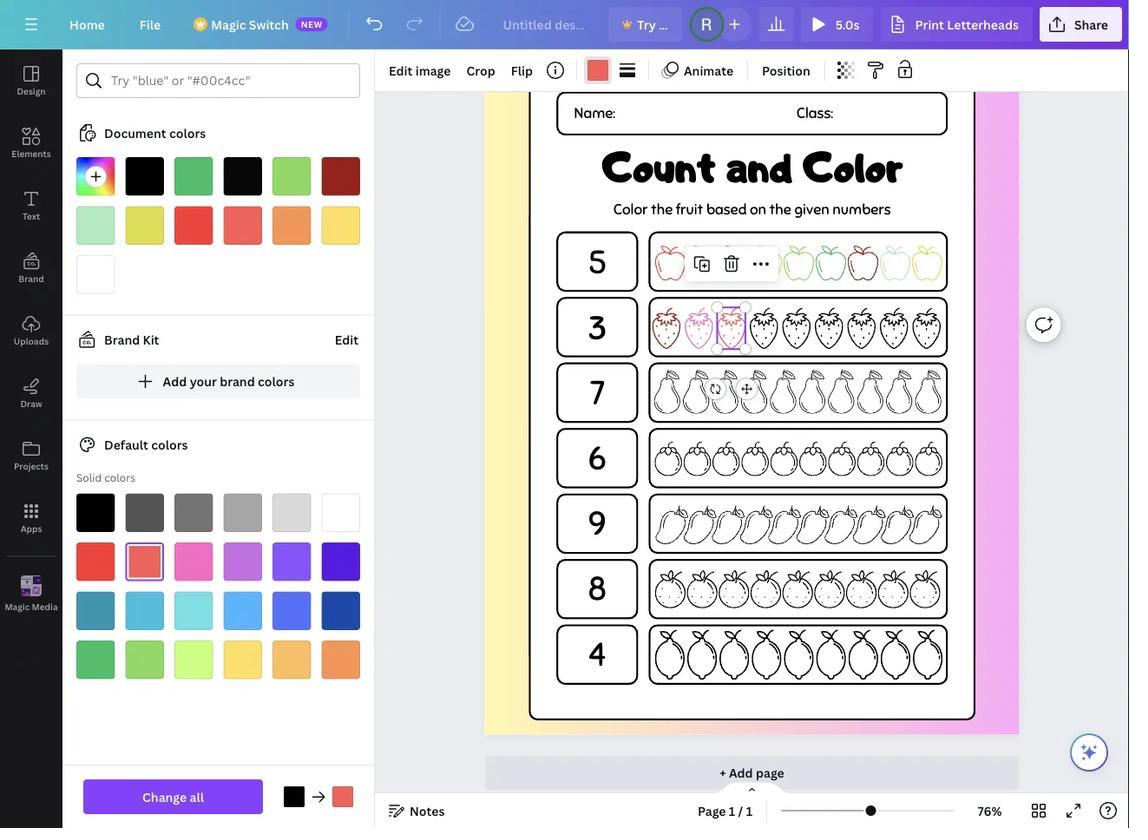 Task type: vqa. For each thing, say whether or not it's contained in the screenshot.
YOUR PROJECTS
no



Task type: locate. For each thing, give the bounding box(es) containing it.
letterheads
[[947, 16, 1019, 33]]

flip button
[[504, 56, 540, 84]]

Try "blue" or "#00c4cc" search field
[[111, 64, 349, 97]]

print
[[915, 16, 944, 33]]

#ffffff image
[[76, 255, 115, 294], [76, 255, 115, 294]]

color
[[803, 140, 903, 193], [613, 200, 648, 219]]

1 vertical spatial edit
[[335, 332, 358, 348]]

switch
[[249, 16, 289, 33]]

1 horizontal spatial the
[[769, 200, 791, 219]]

pink #ff66c4 image
[[174, 543, 213, 581], [174, 543, 213, 581]]

edit for edit
[[335, 332, 358, 348]]

0 horizontal spatial the
[[651, 200, 673, 219]]

crop button
[[460, 56, 502, 84]]

magic inside main menu bar
[[211, 16, 246, 33]]

brand left kit
[[104, 332, 140, 348]]

aqua blue #0cc0df image
[[125, 592, 164, 630], [125, 592, 164, 630]]

0 horizontal spatial #000000 image
[[125, 157, 164, 196]]

violet #5e17eb image
[[322, 543, 360, 581], [322, 543, 360, 581]]

gray #737373 image
[[174, 493, 213, 532], [174, 493, 213, 532]]

print letterheads
[[915, 16, 1019, 33]]

home link
[[56, 7, 119, 42]]

purple #8c52ff image
[[273, 543, 311, 581]]

magic left media
[[5, 601, 30, 613]]

elements button
[[0, 112, 62, 174]]

0 vertical spatial brand
[[18, 273, 44, 284]]

#ff914d image
[[273, 206, 311, 245]]

#ffde59 image
[[322, 206, 360, 245], [322, 206, 360, 245]]

1 horizontal spatial add
[[729, 765, 753, 781]]

edit button
[[333, 322, 360, 357]]

black #000000 image
[[76, 493, 115, 532], [76, 493, 115, 532]]

1 left /
[[729, 802, 735, 819]]

grass green #7ed957 image
[[125, 641, 164, 679], [125, 641, 164, 679]]

edit
[[389, 62, 413, 79], [335, 332, 358, 348]]

purple #8c52ff image
[[273, 543, 311, 581]]

page
[[756, 765, 784, 781]]

#ff5757 image
[[588, 60, 608, 81], [588, 60, 608, 81], [332, 786, 353, 807]]

#070707 image
[[224, 157, 262, 196], [224, 157, 262, 196]]

0 horizontal spatial edit
[[335, 332, 358, 348]]

4
[[588, 634, 606, 675]]

brand up uploads "button"
[[18, 273, 44, 284]]

0 horizontal spatial add
[[163, 373, 187, 390]]

#ff5757 image
[[224, 206, 262, 245], [224, 206, 262, 245], [332, 786, 353, 807]]

Design title text field
[[489, 7, 601, 42]]

colors for solid colors
[[104, 470, 136, 485]]

add right +
[[729, 765, 753, 781]]

coral red #ff5757 image
[[125, 543, 164, 581]]

1 right /
[[746, 802, 753, 819]]

gray #a6a6a6 image
[[224, 493, 262, 532]]

add a new color image
[[76, 157, 115, 196]]

magic left the switch
[[211, 16, 246, 33]]

magic for magic media
[[5, 601, 30, 613]]

colors up #00bf63 image
[[169, 125, 206, 141]]

add inside the add your brand colors button
[[163, 373, 187, 390]]

8
[[588, 569, 607, 610]]

1 vertical spatial #000000 image
[[284, 786, 305, 807]]

#dfdd33 image
[[125, 206, 164, 245]]

color up numbers
[[803, 140, 903, 193]]

uploads button
[[0, 299, 62, 362]]

1 vertical spatial color
[[613, 200, 648, 219]]

brand inside button
[[18, 273, 44, 284]]

and
[[726, 140, 793, 193]]

colors right the default
[[151, 437, 188, 453]]

light gray #d9d9d9 image
[[273, 493, 311, 532]]

1 horizontal spatial brand
[[104, 332, 140, 348]]

position button
[[755, 56, 817, 84]]

#ff3131 image
[[174, 206, 213, 245], [174, 206, 213, 245]]

on
[[750, 200, 766, 219]]

6
[[588, 438, 606, 479]]

#a21111 image
[[322, 157, 360, 196], [322, 157, 360, 196]]

/
[[738, 802, 743, 819]]

1 horizontal spatial #000000 image
[[284, 786, 305, 807]]

colors for default colors
[[151, 437, 188, 453]]

edit for edit image
[[389, 62, 413, 79]]

home
[[69, 16, 105, 33]]

page
[[698, 802, 726, 819]]

1 horizontal spatial color
[[803, 140, 903, 193]]

#a6ebbe image
[[76, 206, 115, 245]]

brand kit
[[104, 332, 159, 348]]

0 horizontal spatial magic
[[5, 601, 30, 613]]

0 horizontal spatial brand
[[18, 273, 44, 284]]

lime #c1ff72 image
[[174, 641, 213, 679], [174, 641, 213, 679]]

notes
[[410, 802, 445, 819]]

5.0s button
[[801, 7, 874, 42]]

the left fruit
[[651, 200, 673, 219]]

0 horizontal spatial 1
[[729, 802, 735, 819]]

peach #ffbd59 image
[[273, 641, 311, 679]]

magenta #cb6ce6 image
[[224, 543, 262, 581]]

edit image button
[[382, 56, 458, 84]]

magic inside button
[[5, 601, 30, 613]]

share button
[[1040, 7, 1122, 42]]

#7ed957 image
[[273, 157, 311, 196], [273, 157, 311, 196]]

position
[[762, 62, 811, 79]]

count
[[602, 140, 716, 193]]

brand for brand
[[18, 273, 44, 284]]

1 horizontal spatial 1
[[746, 802, 753, 819]]

#000000 image
[[125, 157, 164, 196], [284, 786, 305, 807]]

#000000 image
[[125, 157, 164, 196], [284, 786, 305, 807]]

page 1 / 1
[[698, 802, 753, 819]]

add left your
[[163, 373, 187, 390]]

default
[[104, 437, 148, 453]]

light blue #38b6ff image
[[224, 592, 262, 630]]

1 vertical spatial magic
[[5, 601, 30, 613]]

#ff914d image
[[273, 206, 311, 245]]

1 vertical spatial add
[[729, 765, 753, 781]]

add
[[163, 373, 187, 390], [729, 765, 753, 781]]

side panel tab list
[[0, 49, 62, 626]]

apps button
[[0, 487, 62, 549]]

projects button
[[0, 424, 62, 487]]

royal blue #5271ff image
[[273, 592, 311, 630], [273, 592, 311, 630]]

edit inside button
[[335, 332, 358, 348]]

colors
[[169, 125, 206, 141], [258, 373, 295, 390], [151, 437, 188, 453], [104, 470, 136, 485]]

2 1 from the left
[[746, 802, 753, 819]]

color down 'count' at the top of page
[[613, 200, 648, 219]]

the
[[651, 200, 673, 219], [769, 200, 791, 219]]

0 vertical spatial #000000 image
[[125, 157, 164, 196]]

5.0s
[[836, 16, 860, 33]]

edit image
[[389, 62, 451, 79]]

white #ffffff image
[[322, 493, 360, 532], [322, 493, 360, 532]]

green #00bf63 image
[[76, 641, 115, 679]]

0 vertical spatial edit
[[389, 62, 413, 79]]

try canva pro button
[[608, 7, 719, 42]]

0 vertical spatial add
[[163, 373, 187, 390]]

edit inside dropdown button
[[389, 62, 413, 79]]

0 vertical spatial magic
[[211, 16, 246, 33]]

1 horizontal spatial #000000 image
[[284, 786, 305, 807]]

colors right the brand
[[258, 373, 295, 390]]

coral red #ff5757 image
[[125, 543, 164, 581]]

0 horizontal spatial #000000 image
[[125, 157, 164, 196]]

brand
[[220, 373, 255, 390]]

name:
[[574, 104, 615, 123]]

1 1 from the left
[[729, 802, 735, 819]]

pro
[[699, 16, 719, 33]]

change
[[142, 789, 187, 805]]

the right on
[[769, 200, 791, 219]]

bright red #ff3131 image
[[76, 543, 115, 581], [76, 543, 115, 581]]

dark gray #545454 image
[[125, 493, 164, 532], [125, 493, 164, 532]]

1
[[729, 802, 735, 819], [746, 802, 753, 819]]

colors right solid
[[104, 470, 136, 485]]

dark turquoise #0097b2 image
[[76, 592, 115, 630], [76, 592, 115, 630]]

1 vertical spatial brand
[[104, 332, 140, 348]]

gray #a6a6a6 image
[[224, 493, 262, 532]]

orange #ff914d image
[[322, 641, 360, 679], [322, 641, 360, 679]]

+
[[720, 765, 726, 781]]

brand
[[18, 273, 44, 284], [104, 332, 140, 348]]

share
[[1075, 16, 1108, 33]]

magic
[[211, 16, 246, 33], [5, 601, 30, 613]]

1 horizontal spatial magic
[[211, 16, 246, 33]]

1 horizontal spatial edit
[[389, 62, 413, 79]]



Task type: describe. For each thing, give the bounding box(es) containing it.
76%
[[978, 802, 1002, 819]]

#000000 image for top #000000 icon
[[125, 157, 164, 196]]

magic media button
[[0, 563, 62, 626]]

try
[[637, 16, 656, 33]]

class:
[[796, 104, 833, 123]]

solid colors
[[76, 470, 136, 485]]

peach #ffbd59 image
[[273, 641, 311, 679]]

3
[[588, 308, 607, 349]]

add a new color image
[[76, 157, 115, 196]]

image
[[416, 62, 451, 79]]

new
[[301, 18, 323, 30]]

kit
[[143, 332, 159, 348]]

7
[[590, 373, 605, 414]]

default colors
[[104, 437, 188, 453]]

crop
[[466, 62, 495, 79]]

all
[[190, 789, 204, 805]]

your
[[190, 373, 217, 390]]

design
[[17, 85, 46, 97]]

numbers
[[833, 200, 891, 219]]

flip
[[511, 62, 533, 79]]

file
[[140, 16, 161, 33]]

brand button
[[0, 237, 62, 299]]

#dfdd33 image
[[125, 206, 164, 245]]

color the fruit based on the given numbers
[[613, 200, 891, 219]]

elements
[[12, 148, 51, 159]]

solid
[[76, 470, 102, 485]]

text
[[22, 210, 40, 222]]

uploads
[[14, 335, 49, 347]]

magenta #cb6ce6 image
[[224, 543, 262, 581]]

colors for document colors
[[169, 125, 206, 141]]

turquoise blue #5ce1e6 image
[[174, 592, 213, 630]]

yellow #ffde59 image
[[224, 641, 262, 679]]

file button
[[126, 7, 175, 42]]

#000000 image for #000000 icon to the bottom
[[284, 786, 305, 807]]

76% button
[[962, 797, 1018, 825]]

light blue #38b6ff image
[[224, 592, 262, 630]]

brand for brand kit
[[104, 332, 140, 348]]

9
[[588, 503, 606, 544]]

change all
[[142, 789, 204, 805]]

based
[[706, 200, 747, 219]]

try canva pro
[[637, 16, 719, 33]]

cobalt blue #004aad image
[[322, 592, 360, 630]]

0 vertical spatial color
[[803, 140, 903, 193]]

1 the from the left
[[651, 200, 673, 219]]

projects
[[14, 460, 49, 472]]

main menu bar
[[0, 0, 1129, 49]]

magic media
[[5, 601, 58, 613]]

#00bf63 image
[[174, 157, 213, 196]]

add your brand colors button
[[76, 364, 360, 399]]

document
[[104, 125, 166, 141]]

#00bf63 image
[[174, 157, 213, 196]]

+ add page
[[720, 765, 784, 781]]

design button
[[0, 49, 62, 112]]

add inside + add page button
[[729, 765, 753, 781]]

turquoise blue #5ce1e6 image
[[174, 592, 213, 630]]

magic for magic switch
[[211, 16, 246, 33]]

change all button
[[83, 779, 263, 814]]

5
[[588, 242, 606, 283]]

show pages image
[[710, 781, 794, 795]]

#a6ebbe image
[[76, 206, 115, 245]]

0 horizontal spatial color
[[613, 200, 648, 219]]

magic switch
[[211, 16, 289, 33]]

print letterheads button
[[881, 7, 1033, 42]]

given
[[795, 200, 829, 219]]

canva
[[659, 16, 696, 33]]

canva assistant image
[[1079, 742, 1100, 763]]

add your brand colors
[[163, 373, 295, 390]]

colors inside the add your brand colors button
[[258, 373, 295, 390]]

draw button
[[0, 362, 62, 424]]

0 vertical spatial #000000 image
[[125, 157, 164, 196]]

cobalt blue #004aad image
[[322, 592, 360, 630]]

draw
[[20, 398, 42, 409]]

yellow #ffde59 image
[[224, 641, 262, 679]]

+ add page button
[[485, 756, 1020, 791]]

2 the from the left
[[769, 200, 791, 219]]

notes button
[[382, 797, 452, 825]]

green #00bf63 image
[[76, 641, 115, 679]]

apps
[[21, 523, 42, 534]]

text button
[[0, 174, 62, 237]]

document colors
[[104, 125, 206, 141]]

media
[[32, 601, 58, 613]]

animate button
[[656, 56, 740, 84]]

1 vertical spatial #000000 image
[[284, 786, 305, 807]]

light gray #d9d9d9 image
[[273, 493, 311, 532]]

fruit
[[676, 200, 703, 219]]

animate
[[684, 62, 734, 79]]

count and color
[[602, 140, 903, 193]]



